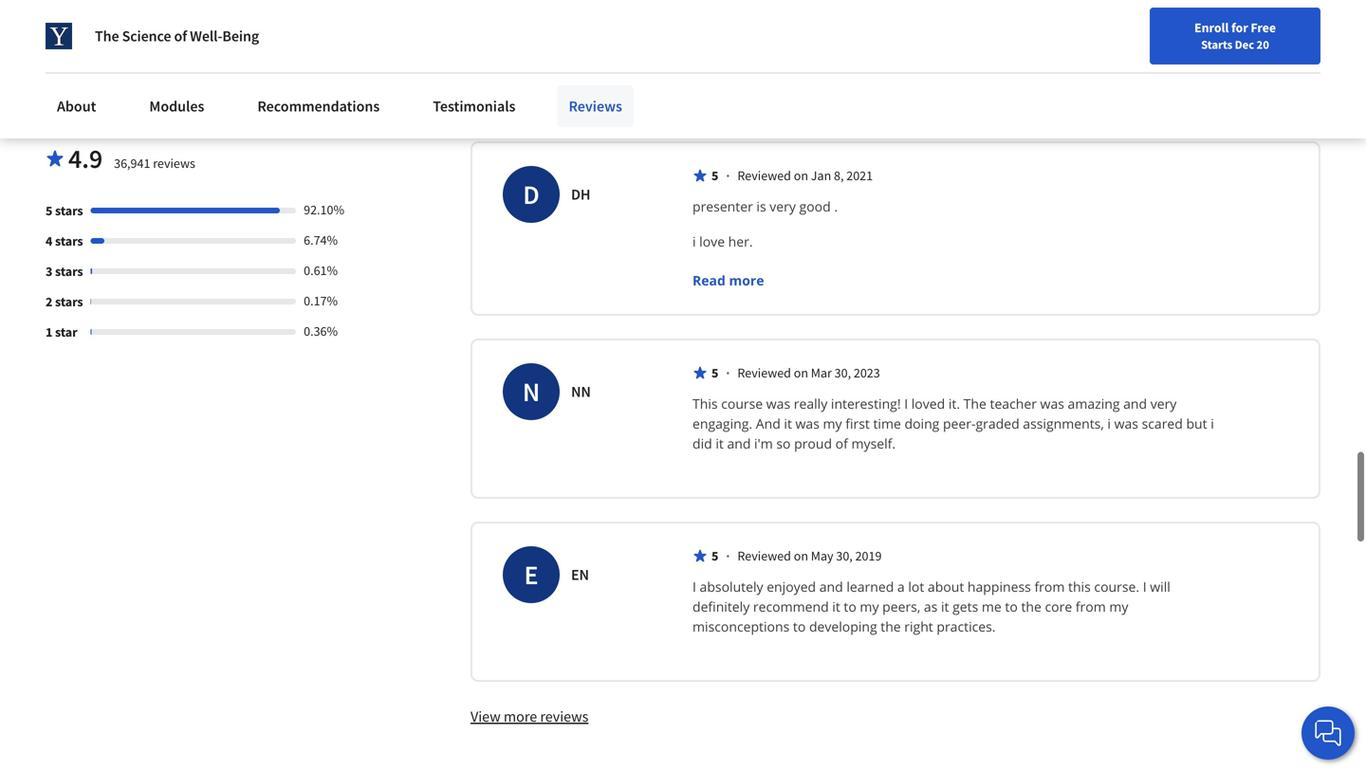 Task type: describe. For each thing, give the bounding box(es) containing it.
36,941
[[114, 154, 150, 172]]

learner
[[46, 86, 108, 109]]

scared
[[1142, 414, 1183, 432]]

different
[[785, 292, 839, 310]]

0.17%
[[304, 292, 338, 309]]

36,941 reviews
[[114, 154, 195, 172]]

modules
[[149, 97, 204, 116]]

peer-
[[943, 414, 976, 432]]

of inside the this course was really interesting! i loved it. the teacher was amazing and very engaging. and it was my first time doing peer-graded assignments, i was scared but i did it and i'm so proud of myself.
[[835, 434, 848, 452]]

5 for e
[[711, 547, 718, 564]]

view
[[471, 707, 501, 726]]

jan
[[811, 167, 831, 184]]

more for read
[[729, 271, 764, 289]]

mar
[[811, 364, 832, 381]]

and left have
[[1100, 272, 1123, 290]]

amazing
[[1068, 394, 1120, 413]]

have
[[1134, 272, 1163, 290]]

it right as
[[941, 597, 949, 616]]

star
[[55, 323, 77, 340]]

92.10%
[[304, 201, 344, 218]]

modules link
[[138, 85, 216, 127]]

absolutely
[[700, 578, 763, 596]]

this
[[692, 394, 718, 413]]

was left scared
[[1114, 414, 1138, 432]]

0 vertical spatial here
[[865, 272, 893, 290]]

stars for 3 stars
[[55, 263, 83, 280]]

36941
[[555, 86, 593, 105]]

reviews link
[[557, 85, 634, 127]]

i left have
[[1127, 272, 1130, 290]]

course inside the this course was really interesting! i loved it. the teacher was amazing and very engaging. and it was my first time doing peer-graded assignments, i was scared but i did it and i'm so proud of myself.
[[721, 394, 763, 413]]

it.
[[948, 394, 960, 413]]

on for d
[[794, 167, 808, 184]]

more for view
[[504, 707, 537, 726]]

assignments,
[[1023, 414, 1104, 432]]

of for 36941
[[539, 86, 552, 105]]

2
[[46, 293, 52, 310]]

about
[[57, 97, 96, 116]]

5 stars
[[46, 202, 83, 219]]

this for core
[[1068, 578, 1091, 596]]

intuitive
[[1046, 272, 1096, 290]]

2 stars
[[46, 293, 83, 310]]

0.61%
[[304, 262, 338, 279]]

.
[[834, 197, 838, 215]]

you
[[731, 332, 754, 350]]

myself.
[[851, 434, 896, 452]]

lot
[[908, 578, 924, 596]]

d
[[523, 178, 539, 211]]

about link
[[46, 85, 108, 127]]

4.9
[[68, 142, 103, 175]]

2 vertical spatial reviews
[[540, 707, 588, 726]]

but inside i love her. the content which i learned here in this course is actually intuitive and i have heard and read from different sources , but here its different. thank you
[[901, 292, 922, 310]]

heard
[[1167, 272, 1203, 290]]

reviews for 36,941 reviews
[[153, 154, 195, 172]]

view more reviews
[[471, 707, 588, 726]]

showing
[[471, 86, 526, 105]]

0 horizontal spatial i
[[692, 578, 696, 596]]

and left i'm
[[727, 434, 751, 452]]

read more button
[[692, 270, 764, 290]]

it up developing
[[832, 597, 840, 616]]

the science of well-being
[[95, 27, 259, 46]]

well-
[[190, 27, 222, 46]]

learner reviews
[[46, 86, 174, 109]]

gets
[[953, 597, 978, 616]]

showing 3 of 36941
[[471, 86, 593, 105]]

0 vertical spatial 3
[[529, 86, 536, 105]]

and
[[756, 414, 780, 432]]

really
[[794, 394, 827, 413]]

which
[[767, 272, 803, 290]]

reviewed for e
[[737, 547, 791, 564]]

is inside i love her. the content which i learned here in this course is actually intuitive and i have heard and read from different sources , but here its different. thank you
[[983, 272, 992, 290]]

my for n
[[823, 414, 842, 432]]

sources
[[842, 292, 890, 310]]

2 horizontal spatial i
[[1143, 578, 1147, 596]]

30, for e
[[836, 547, 853, 564]]

may
[[811, 547, 833, 564]]

course inside i love her. the content which i learned here in this course is actually intuitive and i have heard and read from different sources , but here its different. thank you
[[937, 272, 979, 290]]

1 vertical spatial from
[[1034, 578, 1065, 596]]

6.74%
[[304, 231, 338, 248]]

5 up 4
[[46, 202, 52, 219]]

good
[[799, 197, 831, 215]]

i inside the this course was really interesting! i loved it. the teacher was amazing and very engaging. and it was my first time doing peer-graded assignments, i was scared but i did it and i'm so proud of myself.
[[904, 394, 908, 413]]

e
[[524, 558, 538, 591]]

a
[[897, 578, 905, 596]]

being
[[222, 27, 259, 46]]

recommendations
[[257, 97, 380, 116]]

reviewed on may 30, 2019
[[737, 547, 882, 564]]

view more reviews link
[[471, 706, 588, 726]]

will
[[1150, 578, 1170, 596]]

0 horizontal spatial the
[[95, 27, 119, 46]]

reviewed on jan 8, 2021
[[737, 167, 873, 184]]

i down amazing
[[1107, 414, 1111, 432]]

on for e
[[794, 547, 808, 564]]

its
[[957, 292, 971, 310]]

4 stars
[[46, 232, 83, 249]]

i love her. the content which i learned here in this course is actually intuitive and i have heard and read from different sources , but here its different. thank you
[[692, 232, 1207, 350]]

1 horizontal spatial here
[[925, 292, 953, 310]]

20
[[1256, 37, 1269, 52]]

different.
[[975, 292, 1032, 310]]

4
[[46, 232, 52, 249]]

it right and
[[784, 414, 792, 432]]

and inside the i absolutely enjoyed and learned a lot about happiness from this course. i will definitely recommend it to my peers, as it gets me to the core from my misconceptions to developing the right practices.
[[819, 578, 843, 596]]

course.
[[1094, 578, 1139, 596]]

learned inside the i absolutely enjoyed and learned a lot about happiness from this course. i will definitely recommend it to my peers, as it gets me to the core from my misconceptions to developing the right practices.
[[847, 578, 894, 596]]

2 horizontal spatial the
[[1021, 597, 1041, 616]]

definitely
[[692, 597, 750, 616]]

3 stars
[[46, 263, 83, 280]]



Task type: vqa. For each thing, say whether or not it's contained in the screenshot.


Task type: locate. For each thing, give the bounding box(es) containing it.
learned up different
[[814, 272, 861, 290]]

of left the 36941
[[539, 86, 552, 105]]

presenter
[[692, 197, 753, 215]]

this up core
[[1068, 578, 1091, 596]]

learned inside i love her. the content which i learned here in this course is actually intuitive and i have heard and read from different sources , but here its different. thank you
[[814, 272, 861, 290]]

the down peers,
[[881, 617, 901, 635]]

so
[[776, 434, 791, 452]]

1 horizontal spatial course
[[937, 272, 979, 290]]

2 vertical spatial the
[[881, 617, 901, 635]]

on left may
[[794, 547, 808, 564]]

1 star
[[46, 323, 77, 340]]

i up different
[[807, 272, 810, 290]]

my inside the this course was really interesting! i loved it. the teacher was amazing and very engaging. and it was my first time doing peer-graded assignments, i was scared but i did it and i'm so proud of myself.
[[823, 414, 842, 432]]

practices.
[[937, 617, 996, 635]]

30, right mar
[[834, 364, 851, 381]]

0 horizontal spatial course
[[721, 394, 763, 413]]

0 horizontal spatial from
[[751, 292, 782, 310]]

to up developing
[[844, 597, 856, 616]]

1 on from the top
[[794, 167, 808, 184]]

read
[[692, 271, 726, 289]]

the
[[95, 27, 119, 46], [963, 394, 986, 413]]

thank
[[692, 332, 728, 350]]

starts
[[1201, 37, 1232, 52]]

recommendations link
[[246, 85, 391, 127]]

0 horizontal spatial 3
[[46, 263, 52, 280]]

0 vertical spatial more
[[729, 271, 764, 289]]

0 horizontal spatial but
[[901, 292, 922, 310]]

this right in
[[911, 272, 934, 290]]

1 horizontal spatial more
[[729, 271, 764, 289]]

love
[[699, 232, 725, 250]]

0 horizontal spatial my
[[823, 414, 842, 432]]

reviews for learner reviews
[[111, 86, 174, 109]]

4 stars from the top
[[55, 293, 83, 310]]

from right core
[[1076, 597, 1106, 616]]

free
[[1251, 19, 1276, 36]]

0 vertical spatial but
[[901, 292, 922, 310]]

2021
[[846, 167, 873, 184]]

i left will
[[1143, 578, 1147, 596]]

1 stars from the top
[[55, 202, 83, 219]]

5 up absolutely
[[711, 547, 718, 564]]

menu item
[[1024, 19, 1146, 81]]

and down may
[[819, 578, 843, 596]]

stars
[[55, 202, 83, 219], [55, 232, 83, 249], [55, 263, 83, 280], [55, 293, 83, 310]]

1 vertical spatial 3
[[46, 263, 52, 280]]

my left the first
[[823, 414, 842, 432]]

reviews down science
[[111, 86, 174, 109]]

coursera image
[[23, 15, 143, 46]]

3 on from the top
[[794, 547, 808, 564]]

5 for n
[[711, 364, 718, 381]]

recommend
[[753, 597, 829, 616]]

reviews
[[569, 97, 622, 116]]

,
[[894, 292, 897, 310]]

0 vertical spatial learned
[[814, 272, 861, 290]]

1 vertical spatial is
[[983, 272, 992, 290]]

3 reviewed from the top
[[737, 547, 791, 564]]

reviewed for d
[[737, 167, 791, 184]]

teacher
[[990, 394, 1037, 413]]

this course was really interesting! i loved it. the teacher was amazing and very engaging. and it was my first time doing peer-graded assignments, i was scared but i did it and i'm so proud of myself.
[[692, 394, 1217, 452]]

1 vertical spatial here
[[925, 292, 953, 310]]

1 vertical spatial learned
[[847, 578, 894, 596]]

30, right may
[[836, 547, 853, 564]]

reviews
[[111, 86, 174, 109], [153, 154, 195, 172], [540, 707, 588, 726]]

her.
[[728, 232, 753, 250]]

1 vertical spatial the
[[1021, 597, 1041, 616]]

the inside i love her. the content which i learned here in this course is actually intuitive and i have heard and read from different sources , but here its different. thank you
[[692, 272, 713, 290]]

very left good
[[770, 197, 796, 215]]

0 horizontal spatial is
[[756, 197, 766, 215]]

reviewed on mar 30, 2023
[[737, 364, 880, 381]]

peers,
[[882, 597, 920, 616]]

stars for 4 stars
[[55, 232, 83, 249]]

for
[[1231, 19, 1248, 36]]

3 stars from the top
[[55, 263, 83, 280]]

was down really
[[795, 414, 819, 432]]

from inside i love her. the content which i learned here in this course is actually intuitive and i have heard and read from different sources , but here its different. thank you
[[751, 292, 782, 310]]

1 horizontal spatial of
[[539, 86, 552, 105]]

this inside i love her. the content which i learned here in this course is actually intuitive and i have heard and read from different sources , but here its different. thank you
[[911, 272, 934, 290]]

0 vertical spatial is
[[756, 197, 766, 215]]

2 horizontal spatial of
[[835, 434, 848, 452]]

1 vertical spatial more
[[504, 707, 537, 726]]

i
[[904, 394, 908, 413], [692, 578, 696, 596], [1143, 578, 1147, 596]]

reviewed down you
[[737, 364, 791, 381]]

0 vertical spatial course
[[937, 272, 979, 290]]

course
[[937, 272, 979, 290], [721, 394, 763, 413]]

interesting!
[[831, 394, 901, 413]]

from up core
[[1034, 578, 1065, 596]]

1 horizontal spatial this
[[1068, 578, 1091, 596]]

0 horizontal spatial the
[[692, 272, 713, 290]]

0 vertical spatial reviews
[[111, 86, 174, 109]]

from down which
[[751, 292, 782, 310]]

3 right showing
[[529, 86, 536, 105]]

dh
[[571, 185, 590, 204]]

30,
[[834, 364, 851, 381], [836, 547, 853, 564]]

learned left a
[[847, 578, 894, 596]]

my for e
[[860, 597, 879, 616]]

0 vertical spatial of
[[174, 27, 187, 46]]

is up 'different.'
[[983, 272, 992, 290]]

but
[[901, 292, 922, 310], [1186, 414, 1207, 432]]

1 vertical spatial of
[[539, 86, 552, 105]]

learned
[[814, 272, 861, 290], [847, 578, 894, 596]]

i left loved
[[904, 394, 908, 413]]

2019
[[855, 547, 882, 564]]

the left content
[[692, 272, 713, 290]]

but right scared
[[1186, 414, 1207, 432]]

enroll for free starts dec 20
[[1194, 19, 1276, 52]]

30, for n
[[834, 364, 851, 381]]

here left in
[[865, 272, 893, 290]]

happiness
[[968, 578, 1031, 596]]

1 horizontal spatial my
[[860, 597, 879, 616]]

i absolutely enjoyed and learned a lot about happiness from this course. i will definitely recommend it to my peers, as it gets me to the core from my misconceptions to developing the right practices.
[[692, 578, 1174, 635]]

content
[[716, 272, 764, 290]]

0 vertical spatial the
[[692, 272, 713, 290]]

2 horizontal spatial from
[[1076, 597, 1106, 616]]

1 reviewed from the top
[[737, 167, 791, 184]]

about
[[928, 578, 964, 596]]

testimonials
[[433, 97, 516, 116]]

i up definitely
[[692, 578, 696, 596]]

is right "presenter"
[[756, 197, 766, 215]]

1 horizontal spatial to
[[844, 597, 856, 616]]

course up the engaging.
[[721, 394, 763, 413]]

yale university image
[[46, 23, 72, 49]]

3 up 2
[[46, 263, 52, 280]]

the inside the this course was really interesting! i loved it. the teacher was amazing and very engaging. and it was my first time doing peer-graded assignments, i was scared but i did it and i'm so proud of myself.
[[963, 394, 986, 413]]

1 vertical spatial this
[[1068, 578, 1091, 596]]

was up and
[[766, 394, 790, 413]]

chat with us image
[[1313, 718, 1343, 748]]

1 vertical spatial reviewed
[[737, 364, 791, 381]]

1 vertical spatial but
[[1186, 414, 1207, 432]]

read
[[720, 292, 748, 310]]

1 vertical spatial the
[[963, 394, 986, 413]]

my left peers,
[[860, 597, 879, 616]]

the
[[692, 272, 713, 290], [1021, 597, 1041, 616], [881, 617, 901, 635]]

more inside button
[[729, 271, 764, 289]]

1 horizontal spatial very
[[1150, 394, 1177, 413]]

n
[[523, 375, 540, 408]]

me
[[982, 597, 1002, 616]]

1 horizontal spatial but
[[1186, 414, 1207, 432]]

1 vertical spatial 30,
[[836, 547, 853, 564]]

and up scared
[[1123, 394, 1147, 413]]

stars for 5 stars
[[55, 202, 83, 219]]

2 vertical spatial of
[[835, 434, 848, 452]]

0 vertical spatial very
[[770, 197, 796, 215]]

more up read
[[729, 271, 764, 289]]

science
[[122, 27, 171, 46]]

2 horizontal spatial my
[[1109, 597, 1128, 616]]

8,
[[834, 167, 844, 184]]

reviews right view
[[540, 707, 588, 726]]

1 horizontal spatial the
[[963, 394, 986, 413]]

to right me at the bottom
[[1005, 597, 1018, 616]]

1 horizontal spatial the
[[881, 617, 901, 635]]

i right scared
[[1211, 414, 1214, 432]]

of left well-
[[174, 27, 187, 46]]

doing
[[904, 414, 939, 432]]

1 horizontal spatial is
[[983, 272, 992, 290]]

in
[[896, 272, 908, 290]]

reviewed up presenter is very good .
[[737, 167, 791, 184]]

0 vertical spatial 30,
[[834, 364, 851, 381]]

is
[[756, 197, 766, 215], [983, 272, 992, 290]]

2 vertical spatial from
[[1076, 597, 1106, 616]]

reviewed up enjoyed
[[737, 547, 791, 564]]

read more
[[692, 271, 764, 289]]

2 vertical spatial on
[[794, 547, 808, 564]]

nn
[[571, 382, 591, 401]]

to down "recommend" at the right bottom of the page
[[793, 617, 806, 635]]

on left jan
[[794, 167, 808, 184]]

stars right 4
[[55, 232, 83, 249]]

5 up "presenter"
[[711, 167, 718, 184]]

0 horizontal spatial of
[[174, 27, 187, 46]]

reviews right '36,941'
[[153, 154, 195, 172]]

as
[[924, 597, 938, 616]]

0 horizontal spatial more
[[504, 707, 537, 726]]

the right it.
[[963, 394, 986, 413]]

reviewed for n
[[737, 364, 791, 381]]

this inside the i absolutely enjoyed and learned a lot about happiness from this course. i will definitely recommend it to my peers, as it gets me to the core from my misconceptions to developing the right practices.
[[1068, 578, 1091, 596]]

very inside the this course was really interesting! i loved it. the teacher was amazing and very engaging. and it was my first time doing peer-graded assignments, i was scared but i did it and i'm so proud of myself.
[[1150, 394, 1177, 413]]

course up its
[[937, 272, 979, 290]]

the left core
[[1021, 597, 1041, 616]]

engaging.
[[692, 414, 752, 432]]

first
[[845, 414, 870, 432]]

0 vertical spatial reviewed
[[737, 167, 791, 184]]

5
[[711, 167, 718, 184], [46, 202, 52, 219], [711, 364, 718, 381], [711, 547, 718, 564]]

and down read
[[692, 292, 716, 310]]

of for well-
[[174, 27, 187, 46]]

core
[[1045, 597, 1072, 616]]

2 stars from the top
[[55, 232, 83, 249]]

1 horizontal spatial from
[[1034, 578, 1065, 596]]

very
[[770, 197, 796, 215], [1150, 394, 1177, 413]]

here left its
[[925, 292, 953, 310]]

2023
[[854, 364, 880, 381]]

more
[[729, 271, 764, 289], [504, 707, 537, 726]]

testimonials link
[[421, 85, 527, 127]]

1 vertical spatial course
[[721, 394, 763, 413]]

0 horizontal spatial very
[[770, 197, 796, 215]]

2 vertical spatial reviewed
[[737, 547, 791, 564]]

of
[[174, 27, 187, 46], [539, 86, 552, 105], [835, 434, 848, 452]]

i left love
[[692, 232, 696, 250]]

5 for d
[[711, 167, 718, 184]]

time
[[873, 414, 901, 432]]

was up assignments, in the right bottom of the page
[[1040, 394, 1064, 413]]

the left science
[[95, 27, 119, 46]]

i'm
[[754, 434, 773, 452]]

0 horizontal spatial here
[[865, 272, 893, 290]]

dec
[[1235, 37, 1254, 52]]

graded
[[976, 414, 1019, 432]]

this for here
[[911, 272, 934, 290]]

it
[[784, 414, 792, 432], [716, 434, 724, 452], [832, 597, 840, 616], [941, 597, 949, 616]]

of down the first
[[835, 434, 848, 452]]

0 horizontal spatial this
[[911, 272, 934, 290]]

en
[[571, 565, 589, 584]]

on for n
[[794, 364, 808, 381]]

0 vertical spatial this
[[911, 272, 934, 290]]

but right ,
[[901, 292, 922, 310]]

very up scared
[[1150, 394, 1177, 413]]

2 reviewed from the top
[[737, 364, 791, 381]]

1 horizontal spatial 3
[[529, 86, 536, 105]]

but inside the this course was really interesting! i loved it. the teacher was amazing and very engaging. and it was my first time doing peer-graded assignments, i was scared but i did it and i'm so proud of myself.
[[1186, 414, 1207, 432]]

it right did on the bottom right
[[716, 434, 724, 452]]

misconceptions
[[692, 617, 790, 635]]

here
[[865, 272, 893, 290], [925, 292, 953, 310]]

0 vertical spatial from
[[751, 292, 782, 310]]

1 horizontal spatial i
[[904, 394, 908, 413]]

on left mar
[[794, 364, 808, 381]]

0 horizontal spatial to
[[793, 617, 806, 635]]

more right view
[[504, 707, 537, 726]]

2 horizontal spatial to
[[1005, 597, 1018, 616]]

enroll
[[1194, 19, 1229, 36]]

did
[[692, 434, 712, 452]]

5 down thank
[[711, 364, 718, 381]]

1 vertical spatial on
[[794, 364, 808, 381]]

stars for 2 stars
[[55, 293, 83, 310]]

1 vertical spatial very
[[1150, 394, 1177, 413]]

stars up 2 stars
[[55, 263, 83, 280]]

0 vertical spatial the
[[95, 27, 119, 46]]

stars up 4 stars
[[55, 202, 83, 219]]

1 vertical spatial reviews
[[153, 154, 195, 172]]

enjoyed
[[767, 578, 816, 596]]

my down course.
[[1109, 597, 1128, 616]]

this
[[911, 272, 934, 290], [1068, 578, 1091, 596]]

stars right 2
[[55, 293, 83, 310]]

0 vertical spatial on
[[794, 167, 808, 184]]

2 on from the top
[[794, 364, 808, 381]]

loved
[[911, 394, 945, 413]]



